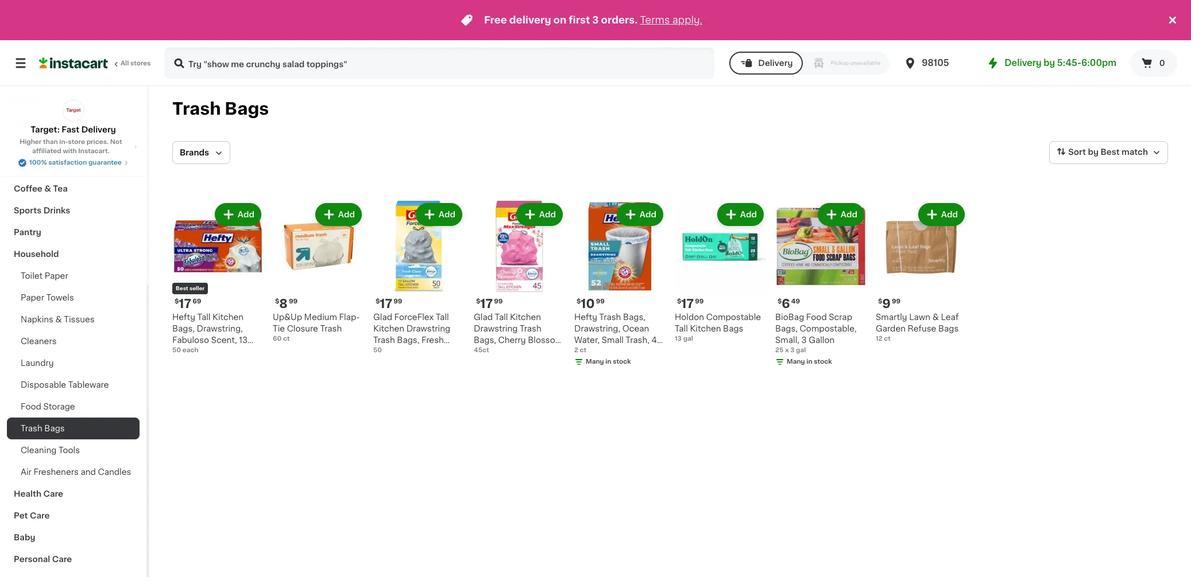 Task type: locate. For each thing, give the bounding box(es) containing it.
$ inside $ 17 69
[[175, 299, 179, 305]]

4 99 from the left
[[596, 299, 605, 305]]

drawstring up cherry
[[474, 325, 518, 333]]

17 up 45ct in the bottom of the page
[[480, 298, 493, 310]]

49
[[791, 299, 800, 305]]

store
[[68, 139, 85, 145]]

2 17 from the left
[[380, 298, 392, 310]]

2 vertical spatial 3
[[790, 347, 794, 354]]

by
[[1044, 59, 1055, 67], [1088, 148, 1099, 156]]

0 vertical spatial care
[[43, 490, 63, 498]]

gallon inside biobag food scrap bags, compostable, small, 3 gallon 25 x 3 gal
[[809, 337, 835, 345]]

paper towels link
[[7, 287, 140, 309]]

0 horizontal spatial gal
[[683, 336, 693, 342]]

$ 17 99 for tall
[[476, 298, 503, 310]]

99 inside "$ 10 99"
[[596, 299, 605, 305]]

2 many in stock from the left
[[787, 359, 832, 365]]

smartly
[[876, 314, 907, 322]]

delivery inside delivery by 5:45-6:00pm link
[[1004, 59, 1041, 67]]

terms apply. link
[[640, 16, 702, 25]]

trash up 'small'
[[599, 314, 621, 322]]

7 add from the left
[[841, 211, 857, 219]]

99 for holdon compostable tall kitchen bags
[[695, 299, 704, 305]]

1 horizontal spatial food
[[806, 314, 827, 322]]

1 horizontal spatial best
[[1101, 148, 1120, 156]]

trash inside glad forceflex tall kitchen drawstring trash bags, fresh clean scent with febreze
[[373, 337, 395, 345]]

1 hefty from the left
[[172, 314, 195, 322]]

0 vertical spatial food
[[806, 314, 827, 322]]

$ for glad forceflex tall kitchen drawstring trash bags, fresh clean scent with febreze
[[376, 299, 380, 305]]

ct right 60
[[283, 336, 290, 342]]

7 add button from the left
[[819, 204, 863, 225]]

care right pet
[[30, 512, 50, 520]]

trash down medium
[[320, 325, 342, 333]]

0 horizontal spatial delivery
[[81, 126, 116, 134]]

1 drawstring, from the left
[[197, 325, 243, 333]]

affiliated
[[32, 148, 61, 154]]

tall down holdon
[[675, 325, 688, 333]]

0 horizontal spatial ct
[[283, 336, 290, 342]]

$ for smartly lawn & leaf garden refuse bags
[[878, 299, 882, 305]]

service type group
[[729, 52, 890, 75]]

0 horizontal spatial 50
[[172, 347, 181, 354]]

food inside biobag food scrap bags, compostable, small, 3 gallon 25 x 3 gal
[[806, 314, 827, 322]]

3 product group from the left
[[373, 201, 465, 368]]

8 $ from the left
[[878, 299, 882, 305]]

paper up towels
[[45, 272, 68, 280]]

drawstring inside glad tall kitchen drawstring trash bags, cherry blossom with febreze freshness
[[474, 325, 518, 333]]

99 right 10
[[596, 299, 605, 305]]

1 horizontal spatial with
[[424, 348, 441, 356]]

2 add button from the left
[[316, 204, 361, 225]]

99 right 8 at the bottom of the page
[[289, 299, 298, 305]]

1 vertical spatial 3
[[801, 337, 807, 345]]

add for glad forceflex tall kitchen drawstring trash bags, fresh clean scent with febreze
[[439, 211, 455, 219]]

$ up water,
[[577, 299, 581, 305]]

0 horizontal spatial stock
[[613, 359, 631, 365]]

$ for biobag food scrap bags, compostable, small, 3 gallon
[[778, 299, 782, 305]]

0 vertical spatial by
[[1044, 59, 1055, 67]]

0 horizontal spatial $ 17 99
[[376, 298, 402, 310]]

1 horizontal spatial $ 17 99
[[476, 298, 503, 310]]

tall down 69
[[197, 314, 210, 322]]

0 horizontal spatial food
[[21, 403, 41, 411]]

$ inside "$ 6 49"
[[778, 299, 782, 305]]

2 horizontal spatial delivery
[[1004, 59, 1041, 67]]

trash up cleaning
[[21, 425, 42, 433]]

1 horizontal spatial in
[[806, 359, 812, 365]]

health
[[14, 490, 41, 498]]

3 right first
[[592, 16, 599, 25]]

& for tea
[[44, 185, 51, 193]]

1 horizontal spatial many in stock
[[787, 359, 832, 365]]

care
[[43, 490, 63, 498], [30, 512, 50, 520], [52, 556, 72, 564]]

product group containing 9
[[876, 201, 967, 344]]

best
[[1101, 148, 1120, 156], [176, 286, 188, 291]]

None search field
[[164, 47, 715, 79]]

0 horizontal spatial best
[[176, 286, 188, 291]]

2 $ 17 99 from the left
[[476, 298, 503, 310]]

gallon down compostable,
[[809, 337, 835, 345]]

0 horizontal spatial trash bags
[[21, 425, 65, 433]]

1 horizontal spatial glad
[[474, 314, 493, 322]]

2 vertical spatial care
[[52, 556, 72, 564]]

$ 8 99
[[275, 298, 298, 310]]

higher than in-store prices. not affiliated with instacart.
[[20, 139, 122, 154]]

$ inside $ 8 99
[[275, 299, 279, 305]]

all stores
[[121, 60, 151, 67]]

0 vertical spatial best
[[1101, 148, 1120, 156]]

paper down toilet
[[21, 294, 44, 302]]

with down in-
[[63, 148, 77, 154]]

1 horizontal spatial paper
[[45, 272, 68, 280]]

13 inside holdon compostable tall kitchen bags 13 gal
[[675, 336, 682, 342]]

2 stock from the left
[[814, 359, 832, 365]]

toilet paper
[[21, 272, 68, 280]]

0 horizontal spatial many in stock
[[586, 359, 631, 365]]

0 horizontal spatial many
[[586, 359, 604, 365]]

hefty inside hefty tall kitchen bags, drawstring, fabuloso scent, 13 gallon
[[172, 314, 195, 322]]

1 50 from the left
[[172, 347, 181, 354]]

kitchen inside holdon compostable tall kitchen bags 13 gal
[[690, 325, 721, 333]]

2 drawstring, from the left
[[574, 325, 620, 333]]

7 product group from the left
[[775, 201, 867, 369]]

99 for up&up medium flap- tie closure trash
[[289, 299, 298, 305]]

kitchen up cherry
[[510, 314, 541, 322]]

stock
[[613, 359, 631, 365], [814, 359, 832, 365]]

kitchen up scent, at the left of the page
[[212, 314, 244, 322]]

1 stock from the left
[[613, 359, 631, 365]]

50 left each
[[172, 347, 181, 354]]

1 vertical spatial care
[[30, 512, 50, 520]]

best left match
[[1101, 148, 1120, 156]]

candles
[[98, 469, 131, 477]]

2 horizontal spatial gallon
[[809, 337, 835, 345]]

1 vertical spatial febreze
[[373, 359, 406, 368]]

target: fast delivery
[[31, 126, 116, 134]]

by right sort
[[1088, 148, 1099, 156]]

trash
[[172, 100, 221, 117], [599, 314, 621, 322], [320, 325, 342, 333], [520, 325, 541, 333], [373, 337, 395, 345], [21, 425, 42, 433]]

2 99 from the left
[[393, 299, 402, 305]]

2 glad from the left
[[474, 314, 493, 322]]

1 horizontal spatial 3
[[790, 347, 794, 354]]

5 99 from the left
[[695, 299, 704, 305]]

with
[[63, 148, 77, 154], [424, 348, 441, 356], [474, 348, 491, 356]]

1 horizontal spatial many
[[787, 359, 805, 365]]

2 ct
[[574, 347, 586, 354]]

$ inside "$ 10 99"
[[577, 299, 581, 305]]

& for tissues
[[55, 316, 62, 324]]

50 left scent
[[373, 347, 382, 354]]

add button for smartly lawn & leaf garden refuse bags
[[919, 204, 964, 225]]

3 99 from the left
[[494, 299, 503, 305]]

stock down biobag food scrap bags, compostable, small, 3 gallon 25 x 3 gal
[[814, 359, 832, 365]]

1 add from the left
[[238, 211, 254, 219]]

pet care link
[[7, 505, 140, 527]]

8
[[279, 298, 288, 310]]

4 $ from the left
[[476, 299, 480, 305]]

trash up blossom
[[520, 325, 541, 333]]

1 glad from the left
[[373, 314, 392, 322]]

1 horizontal spatial trash bags
[[172, 100, 269, 117]]

drinks
[[43, 207, 70, 215]]

99 for hefty trash bags, drawstring, ocean water, small trash, 4 gallon
[[596, 299, 605, 305]]

2 horizontal spatial 3
[[801, 337, 807, 345]]

0 horizontal spatial in
[[605, 359, 611, 365]]

5 add from the left
[[640, 211, 656, 219]]

drawstring, up scent, at the left of the page
[[197, 325, 243, 333]]

in for 10
[[605, 359, 611, 365]]

stores
[[130, 60, 151, 67]]

2 hefty from the left
[[574, 314, 597, 322]]

7 $ from the left
[[778, 299, 782, 305]]

by left 5:45-
[[1044, 59, 1055, 67]]

3 add button from the left
[[417, 204, 461, 225]]

0 horizontal spatial drawstring
[[406, 325, 450, 333]]

1 horizontal spatial 13
[[675, 336, 682, 342]]

99 up holdon
[[695, 299, 704, 305]]

6 add from the left
[[740, 211, 757, 219]]

0
[[1159, 59, 1165, 67]]

1 in from the left
[[605, 359, 611, 365]]

0 horizontal spatial drawstring,
[[197, 325, 243, 333]]

kitchen inside hefty tall kitchen bags, drawstring, fabuloso scent, 13 gallon
[[212, 314, 244, 322]]

2 horizontal spatial $ 17 99
[[677, 298, 704, 310]]

add button for holdon compostable tall kitchen bags
[[718, 204, 763, 225]]

2 $ from the left
[[275, 299, 279, 305]]

1 $ from the left
[[175, 299, 179, 305]]

4 add from the left
[[539, 211, 556, 219]]

air
[[21, 469, 31, 477]]

1 $ 17 99 from the left
[[376, 298, 402, 310]]

sports drinks link
[[7, 200, 140, 222]]

add button for glad forceflex tall kitchen drawstring trash bags, fresh clean scent with febreze
[[417, 204, 461, 225]]

many
[[586, 359, 604, 365], [787, 359, 805, 365]]

food storage
[[21, 403, 75, 411]]

care for health care
[[43, 490, 63, 498]]

febreze down clean
[[373, 359, 406, 368]]

99 up the forceflex
[[393, 299, 402, 305]]

4
[[651, 337, 657, 345]]

Best match Sort by field
[[1049, 141, 1168, 164]]

pantry link
[[7, 222, 140, 243]]

1 vertical spatial food
[[21, 403, 41, 411]]

$ for holdon compostable tall kitchen bags
[[677, 299, 681, 305]]

2 in from the left
[[806, 359, 812, 365]]

with inside the higher than in-store prices. not affiliated with instacart.
[[63, 148, 77, 154]]

many for 6
[[787, 359, 805, 365]]

air fresheners and candles link
[[7, 462, 140, 484]]

bags, up ocean
[[623, 314, 645, 322]]

biobag
[[775, 314, 804, 322]]

ct right 12 at the right
[[884, 336, 891, 342]]

2 add from the left
[[338, 211, 355, 219]]

gallon down water,
[[574, 348, 600, 356]]

1 horizontal spatial hefty
[[574, 314, 597, 322]]

2 many from the left
[[787, 359, 805, 365]]

bags,
[[623, 314, 645, 322], [172, 325, 195, 333], [775, 325, 798, 333], [397, 337, 419, 345], [474, 337, 496, 345]]

clean
[[373, 348, 397, 356]]

by inside delivery by 5:45-6:00pm link
[[1044, 59, 1055, 67]]

0 vertical spatial gal
[[683, 336, 693, 342]]

0 horizontal spatial with
[[63, 148, 77, 154]]

3 add from the left
[[439, 211, 455, 219]]

1 99 from the left
[[289, 299, 298, 305]]

0 horizontal spatial hefty
[[172, 314, 195, 322]]

with down "fresh"
[[424, 348, 441, 356]]

99 right 9
[[892, 299, 901, 305]]

add
[[238, 211, 254, 219], [338, 211, 355, 219], [439, 211, 455, 219], [539, 211, 556, 219], [640, 211, 656, 219], [740, 211, 757, 219], [841, 211, 857, 219], [941, 211, 958, 219]]

food up compostable,
[[806, 314, 827, 322]]

6 $ from the left
[[677, 299, 681, 305]]

cleaning tools link
[[7, 440, 140, 462]]

$ up 45ct in the bottom of the page
[[476, 299, 480, 305]]

many in stock
[[586, 359, 631, 365], [787, 359, 832, 365]]

$ 17 99 up holdon
[[677, 298, 704, 310]]

4 add button from the left
[[517, 204, 562, 225]]

product group
[[172, 201, 264, 356], [273, 201, 364, 344], [373, 201, 465, 368], [474, 201, 565, 368], [574, 201, 666, 369], [675, 201, 766, 344], [775, 201, 867, 369], [876, 201, 967, 344]]

13 right 4
[[675, 336, 682, 342]]

add for up&up medium flap- tie closure trash
[[338, 211, 355, 219]]

higher than in-store prices. not affiliated with instacart. link
[[9, 138, 137, 156]]

1 horizontal spatial gal
[[796, 347, 806, 354]]

0 vertical spatial 3
[[592, 16, 599, 25]]

2 50 from the left
[[373, 347, 382, 354]]

1 many from the left
[[586, 359, 604, 365]]

& left tea
[[44, 185, 51, 193]]

tall up "fresh"
[[436, 314, 449, 322]]

3 right small,
[[801, 337, 807, 345]]

trash up clean
[[373, 337, 395, 345]]

5 $ from the left
[[577, 299, 581, 305]]

sort
[[1068, 148, 1086, 156]]

2 product group from the left
[[273, 201, 364, 344]]

glad inside glad forceflex tall kitchen drawstring trash bags, fresh clean scent with febreze
[[373, 314, 392, 322]]

juice link
[[7, 134, 140, 156]]

gal inside biobag food scrap bags, compostable, small, 3 gallon 25 x 3 gal
[[796, 347, 806, 354]]

first
[[569, 16, 590, 25]]

household
[[14, 250, 59, 258]]

bags, up scent
[[397, 337, 419, 345]]

1 drawstring from the left
[[406, 325, 450, 333]]

0 horizontal spatial 3
[[592, 16, 599, 25]]

& inside smartly lawn & leaf garden refuse bags 12 ct
[[932, 314, 939, 322]]

cleaning tools
[[21, 447, 80, 455]]

1 vertical spatial paper
[[21, 294, 44, 302]]

99 for glad forceflex tall kitchen drawstring trash bags, fresh clean scent with febreze
[[393, 299, 402, 305]]

8 add button from the left
[[919, 204, 964, 225]]

99 for glad tall kitchen drawstring trash bags, cherry blossom with febreze freshness
[[494, 299, 503, 305]]

add for holdon compostable tall kitchen bags
[[740, 211, 757, 219]]

add button for hefty trash bags, drawstring, ocean water, small trash, 4 gallon
[[618, 204, 662, 225]]

ct right 2
[[580, 347, 586, 354]]

0 vertical spatial febreze
[[493, 348, 525, 356]]

bags, up fabuloso at the bottom left of the page
[[172, 325, 195, 333]]

trash inside trash bags link
[[21, 425, 42, 433]]

$ 17 99 up cherry
[[476, 298, 503, 310]]

refuse
[[908, 325, 936, 333]]

bags, up 45ct in the bottom of the page
[[474, 337, 496, 345]]

0 horizontal spatial glad
[[373, 314, 392, 322]]

1 horizontal spatial drawstring,
[[574, 325, 620, 333]]

by inside best match sort by field
[[1088, 148, 1099, 156]]

scent
[[399, 348, 422, 356]]

17 for glad forceflex tall kitchen drawstring trash bags, fresh clean scent with febreze
[[380, 298, 392, 310]]

2 horizontal spatial ct
[[884, 336, 891, 342]]

trash up brands
[[172, 100, 221, 117]]

$ up smartly
[[878, 299, 882, 305]]

&
[[37, 163, 44, 171], [44, 185, 51, 193], [932, 314, 939, 322], [55, 316, 62, 324]]

gallon down fabuloso at the bottom left of the page
[[172, 348, 198, 356]]

add for hefty trash bags, drawstring, ocean water, small trash, 4 gallon
[[640, 211, 656, 219]]

1 horizontal spatial stock
[[814, 359, 832, 365]]

care down fresheners
[[43, 490, 63, 498]]

0 button
[[1130, 49, 1177, 77]]

1 many in stock from the left
[[586, 359, 631, 365]]

6
[[782, 298, 790, 310]]

paper
[[45, 272, 68, 280], [21, 294, 44, 302]]

tall up cherry
[[495, 314, 508, 322]]

1 add button from the left
[[216, 204, 260, 225]]

& left leaf
[[932, 314, 939, 322]]

& right soda
[[37, 163, 44, 171]]

13 right scent, at the left of the page
[[239, 337, 248, 345]]

$ inside $ 9 99
[[878, 299, 882, 305]]

small,
[[775, 337, 799, 345]]

1 vertical spatial gal
[[796, 347, 806, 354]]

care down baby link
[[52, 556, 72, 564]]

1 horizontal spatial delivery
[[758, 59, 793, 67]]

99 for smartly lawn & leaf garden refuse bags
[[892, 299, 901, 305]]

glad left the forceflex
[[373, 314, 392, 322]]

1 horizontal spatial gallon
[[574, 348, 600, 356]]

17
[[179, 298, 191, 310], [380, 298, 392, 310], [480, 298, 493, 310], [681, 298, 694, 310]]

hefty down $ 17 69 at the left bottom
[[172, 314, 195, 322]]

toilet paper link
[[7, 265, 140, 287]]

lawn
[[909, 314, 930, 322]]

17 up glad forceflex tall kitchen drawstring trash bags, fresh clean scent with febreze
[[380, 298, 392, 310]]

target: fast delivery logo image
[[62, 100, 84, 122]]

tableware
[[68, 381, 109, 389]]

kitchen up clean
[[373, 325, 404, 333]]

glad up 45ct in the bottom of the page
[[474, 314, 493, 322]]

product group containing 6
[[775, 201, 867, 369]]

best inside field
[[1101, 148, 1120, 156]]

food down disposable
[[21, 403, 41, 411]]

3
[[592, 16, 599, 25], [801, 337, 807, 345], [790, 347, 794, 354]]

brands
[[180, 149, 209, 157]]

2 drawstring from the left
[[474, 325, 518, 333]]

3 right x
[[790, 347, 794, 354]]

8 add from the left
[[941, 211, 958, 219]]

drawstring up "fresh"
[[406, 325, 450, 333]]

trash bags up cleaning
[[21, 425, 65, 433]]

soda & water
[[14, 163, 70, 171]]

6 99 from the left
[[892, 299, 901, 305]]

febreze
[[493, 348, 525, 356], [373, 359, 406, 368]]

many down x
[[787, 359, 805, 365]]

1 17 from the left
[[179, 298, 191, 310]]

instacart.
[[78, 148, 110, 154]]

trash bags link
[[7, 418, 140, 440]]

paper inside toilet paper link
[[45, 272, 68, 280]]

add for biobag food scrap bags, compostable, small, 3 gallon
[[841, 211, 857, 219]]

delivery by 5:45-6:00pm link
[[986, 56, 1116, 70]]

many down 2 ct
[[586, 359, 604, 365]]

bags
[[225, 100, 269, 117], [723, 325, 743, 333], [938, 325, 959, 333], [44, 425, 65, 433]]

bags, inside hefty trash bags, drawstring, ocean water, small trash, 4 gallon
[[623, 314, 645, 322]]

bags, up small,
[[775, 325, 798, 333]]

stock down 'small'
[[613, 359, 631, 365]]

99 up cherry
[[494, 299, 503, 305]]

$ left '49'
[[778, 299, 782, 305]]

compostable
[[706, 314, 761, 322]]

8 product group from the left
[[876, 201, 967, 344]]

25
[[775, 347, 783, 354]]

delivery inside the 'target: fast delivery' link
[[81, 126, 116, 134]]

by for sort
[[1088, 148, 1099, 156]]

many in stock down x
[[787, 359, 832, 365]]

gal right x
[[796, 347, 806, 354]]

3 $ from the left
[[376, 299, 380, 305]]

in down biobag food scrap bags, compostable, small, 3 gallon 25 x 3 gal
[[806, 359, 812, 365]]

1 horizontal spatial drawstring
[[474, 325, 518, 333]]

add button for glad tall kitchen drawstring trash bags, cherry blossom with febreze freshness
[[517, 204, 562, 225]]

gal inside holdon compostable tall kitchen bags 13 gal
[[683, 336, 693, 342]]

delivery inside delivery "button"
[[758, 59, 793, 67]]

brands button
[[172, 141, 230, 164]]

tissues
[[64, 316, 95, 324]]

free delivery on first 3 orders. terms apply.
[[484, 16, 702, 25]]

gal down holdon
[[683, 336, 693, 342]]

$ 10 99
[[577, 298, 605, 310]]

tie
[[273, 325, 285, 333]]

1 vertical spatial by
[[1088, 148, 1099, 156]]

in down 'small'
[[605, 359, 611, 365]]

0 horizontal spatial 13
[[239, 337, 248, 345]]

kitchen down holdon
[[690, 325, 721, 333]]

2 horizontal spatial with
[[474, 348, 491, 356]]

17 for hefty tall kitchen bags, drawstring, fabuloso scent, 13 gallon
[[179, 298, 191, 310]]

6 add button from the left
[[718, 204, 763, 225]]

many in stock for 10
[[586, 359, 631, 365]]

17 up holdon
[[681, 298, 694, 310]]

$ up clean
[[376, 299, 380, 305]]

17 left 69
[[179, 298, 191, 310]]

in
[[605, 359, 611, 365], [806, 359, 812, 365]]

0 horizontal spatial gallon
[[172, 348, 198, 356]]

1 vertical spatial best
[[176, 286, 188, 291]]

kitchen inside glad tall kitchen drawstring trash bags, cherry blossom with febreze freshness
[[510, 314, 541, 322]]

hefty down 10
[[574, 314, 597, 322]]

target: fast delivery link
[[31, 100, 116, 136]]

glad inside glad tall kitchen drawstring trash bags, cherry blossom with febreze freshness
[[474, 314, 493, 322]]

99 inside $ 8 99
[[289, 299, 298, 305]]

& left "tissues"
[[55, 316, 62, 324]]

garden
[[876, 325, 906, 333]]

1 horizontal spatial 50
[[373, 347, 382, 354]]

febreze down cherry
[[493, 348, 525, 356]]

0 vertical spatial paper
[[45, 272, 68, 280]]

50 for 50 each
[[172, 347, 181, 354]]

stock for 6
[[814, 359, 832, 365]]

each
[[182, 347, 199, 354]]

3 17 from the left
[[480, 298, 493, 310]]

1 horizontal spatial febreze
[[493, 348, 525, 356]]

trash bags up brands dropdown button
[[172, 100, 269, 117]]

5 add button from the left
[[618, 204, 662, 225]]

scent,
[[211, 337, 237, 345]]

5 product group from the left
[[574, 201, 666, 369]]

0 horizontal spatial febreze
[[373, 359, 406, 368]]

$ up holdon
[[677, 299, 681, 305]]

care for pet care
[[30, 512, 50, 520]]

target:
[[31, 126, 60, 134]]

in-
[[59, 139, 68, 145]]

1 horizontal spatial by
[[1088, 148, 1099, 156]]

kitchen
[[212, 314, 244, 322], [510, 314, 541, 322], [373, 325, 404, 333], [690, 325, 721, 333]]

limited time offer region
[[0, 0, 1166, 40]]

99 inside $ 9 99
[[892, 299, 901, 305]]

best left seller
[[176, 286, 188, 291]]

with up freshness
[[474, 348, 491, 356]]

glad forceflex tall kitchen drawstring trash bags, fresh clean scent with febreze
[[373, 314, 450, 368]]

$ up up&up
[[275, 299, 279, 305]]

trash inside hefty trash bags, drawstring, ocean water, small trash, 4 gallon
[[599, 314, 621, 322]]

0 horizontal spatial by
[[1044, 59, 1055, 67]]

glad for glad forceflex tall kitchen drawstring trash bags, fresh clean scent with febreze
[[373, 314, 392, 322]]

$ down best seller
[[175, 299, 179, 305]]

hefty inside hefty trash bags, drawstring, ocean water, small trash, 4 gallon
[[574, 314, 597, 322]]

$ 17 99 up the forceflex
[[376, 298, 402, 310]]

many in stock down 'small'
[[586, 359, 631, 365]]

drawstring, up water,
[[574, 325, 620, 333]]



Task type: vqa. For each thing, say whether or not it's contained in the screenshot.
Drawstring inside the Glad Tall Kitchen Drawstring Trash Bags, Cherry Blossom with Febreze Freshness
yes



Task type: describe. For each thing, give the bounding box(es) containing it.
best for best seller
[[176, 286, 188, 291]]

higher
[[20, 139, 42, 145]]

bags inside smartly lawn & leaf garden refuse bags 12 ct
[[938, 325, 959, 333]]

drawstring inside glad forceflex tall kitchen drawstring trash bags, fresh clean scent with febreze
[[406, 325, 450, 333]]

pet
[[14, 512, 28, 520]]

add for hefty tall kitchen bags, drawstring, fabuloso scent, 13 gallon
[[238, 211, 254, 219]]

health care
[[14, 490, 63, 498]]

many for 10
[[586, 359, 604, 365]]

towels
[[46, 294, 74, 302]]

4 product group from the left
[[474, 201, 565, 368]]

glad for glad tall kitchen drawstring trash bags, cherry blossom with febreze freshness
[[474, 314, 493, 322]]

water
[[46, 163, 70, 171]]

bags, inside biobag food scrap bags, compostable, small, 3 gallon 25 x 3 gal
[[775, 325, 798, 333]]

kitchen inside glad forceflex tall kitchen drawstring trash bags, fresh clean scent with febreze
[[373, 325, 404, 333]]

baby link
[[7, 527, 140, 549]]

bags, inside glad tall kitchen drawstring trash bags, cherry blossom with febreze freshness
[[474, 337, 496, 345]]

and
[[81, 469, 96, 477]]

$ for hefty tall kitchen bags, drawstring, fabuloso scent, 13 gallon
[[175, 299, 179, 305]]

3 $ 17 99 from the left
[[677, 298, 704, 310]]

soda & water link
[[7, 156, 140, 178]]

smartly lawn & leaf garden refuse bags 12 ct
[[876, 314, 959, 342]]

on
[[553, 16, 566, 25]]

guarantee
[[88, 160, 122, 166]]

coffee & tea link
[[7, 178, 140, 200]]

100% satisfaction guarantee
[[29, 160, 122, 166]]

satisfaction
[[48, 160, 87, 166]]

cheese link
[[7, 113, 140, 134]]

product group containing 8
[[273, 201, 364, 344]]

air fresheners and candles
[[21, 469, 131, 477]]

terms
[[640, 16, 670, 25]]

5:45-
[[1057, 59, 1081, 67]]

up&up
[[273, 314, 302, 322]]

juice
[[14, 141, 37, 149]]

delivery for delivery by 5:45-6:00pm
[[1004, 59, 1041, 67]]

cheese
[[14, 119, 46, 127]]

1 product group from the left
[[172, 201, 264, 356]]

delivery for delivery
[[758, 59, 793, 67]]

$ 17 99 for forceflex
[[376, 298, 402, 310]]

gallon inside hefty tall kitchen bags, drawstring, fabuloso scent, 13 gallon
[[172, 348, 198, 356]]

with inside glad forceflex tall kitchen drawstring trash bags, fresh clean scent with febreze
[[424, 348, 441, 356]]

by for delivery
[[1044, 59, 1055, 67]]

$ 17 69
[[175, 298, 201, 310]]

instacart logo image
[[39, 56, 108, 70]]

napkins & tissues
[[21, 316, 95, 324]]

orders.
[[601, 16, 638, 25]]

bags, inside hefty tall kitchen bags, drawstring, fabuloso scent, 13 gallon
[[172, 325, 195, 333]]

cleaners link
[[7, 331, 140, 353]]

hefty tall kitchen bags, drawstring, fabuloso scent, 13 gallon
[[172, 314, 248, 356]]

flap-
[[339, 314, 360, 322]]

add for smartly lawn & leaf garden refuse bags
[[941, 211, 958, 219]]

tall inside glad forceflex tall kitchen drawstring trash bags, fresh clean scent with febreze
[[436, 314, 449, 322]]

drawstring, inside hefty trash bags, drawstring, ocean water, small trash, 4 gallon
[[574, 325, 620, 333]]

bags inside holdon compostable tall kitchen bags 13 gal
[[723, 325, 743, 333]]

in for 6
[[806, 359, 812, 365]]

small
[[602, 337, 624, 345]]

10
[[581, 298, 595, 310]]

best for best match
[[1101, 148, 1120, 156]]

fresh
[[421, 337, 444, 345]]

add for glad tall kitchen drawstring trash bags, cherry blossom with febreze freshness
[[539, 211, 556, 219]]

12
[[876, 336, 882, 342]]

stock for 10
[[613, 359, 631, 365]]

care for personal care
[[52, 556, 72, 564]]

& for water
[[37, 163, 44, 171]]

Search field
[[165, 48, 713, 78]]

delivery button
[[729, 52, 803, 75]]

bakery
[[14, 98, 43, 106]]

disposable tableware link
[[7, 374, 140, 396]]

delivery by 5:45-6:00pm
[[1004, 59, 1116, 67]]

napkins
[[21, 316, 53, 324]]

laundry link
[[7, 353, 140, 374]]

add button for hefty tall kitchen bags, drawstring, fabuloso scent, 13 gallon
[[216, 204, 260, 225]]

trash inside glad tall kitchen drawstring trash bags, cherry blossom with febreze freshness
[[520, 325, 541, 333]]

febreze inside glad tall kitchen drawstring trash bags, cherry blossom with febreze freshness
[[493, 348, 525, 356]]

add button for up&up medium flap- tie closure trash
[[316, 204, 361, 225]]

add button for biobag food scrap bags, compostable, small, 3 gallon
[[819, 204, 863, 225]]

pantry
[[14, 229, 41, 237]]

hefty for 17
[[172, 314, 195, 322]]

45ct
[[474, 347, 489, 354]]

scrap
[[829, 314, 852, 322]]

personal
[[14, 556, 50, 564]]

tea
[[53, 185, 68, 193]]

soda
[[14, 163, 35, 171]]

ct inside smartly lawn & leaf garden refuse bags 12 ct
[[884, 336, 891, 342]]

storage
[[43, 403, 75, 411]]

blossom
[[528, 337, 563, 345]]

13 inside hefty tall kitchen bags, drawstring, fabuloso scent, 13 gallon
[[239, 337, 248, 345]]

tall inside hefty tall kitchen bags, drawstring, fabuloso scent, 13 gallon
[[197, 314, 210, 322]]

$ for hefty trash bags, drawstring, ocean water, small trash, 4 gallon
[[577, 299, 581, 305]]

fast
[[62, 126, 79, 134]]

best match
[[1101, 148, 1148, 156]]

glad tall kitchen drawstring trash bags, cherry blossom with febreze freshness
[[474, 314, 563, 368]]

toilet
[[21, 272, 43, 280]]

than
[[43, 139, 58, 145]]

laundry
[[21, 359, 54, 368]]

household link
[[7, 243, 140, 265]]

4 17 from the left
[[681, 298, 694, 310]]

$ for glad tall kitchen drawstring trash bags, cherry blossom with febreze freshness
[[476, 299, 480, 305]]

product group containing 10
[[574, 201, 666, 369]]

1 horizontal spatial ct
[[580, 347, 586, 354]]

ct inside up&up medium flap- tie closure trash 60 ct
[[283, 336, 290, 342]]

all
[[121, 60, 129, 67]]

$ 6 49
[[778, 298, 800, 310]]

98105
[[922, 59, 949, 67]]

tall inside glad tall kitchen drawstring trash bags, cherry blossom with febreze freshness
[[495, 314, 508, 322]]

seller
[[189, 286, 205, 291]]

2
[[574, 347, 578, 354]]

60
[[273, 336, 282, 342]]

bakery link
[[7, 91, 140, 113]]

medium
[[304, 314, 337, 322]]

holdon compostable tall kitchen bags 13 gal
[[675, 314, 761, 342]]

ocean
[[622, 325, 649, 333]]

98105 button
[[903, 47, 972, 79]]

febreze inside glad forceflex tall kitchen drawstring trash bags, fresh clean scent with febreze
[[373, 359, 406, 368]]

personal care link
[[7, 549, 140, 571]]

with inside glad tall kitchen drawstring trash bags, cherry blossom with febreze freshness
[[474, 348, 491, 356]]

up&up medium flap- tie closure trash 60 ct
[[273, 314, 360, 342]]

50 for 50
[[373, 347, 382, 354]]

gallon inside hefty trash bags, drawstring, ocean water, small trash, 4 gallon
[[574, 348, 600, 356]]

17 for glad tall kitchen drawstring trash bags, cherry blossom with febreze freshness
[[480, 298, 493, 310]]

trash inside up&up medium flap- tie closure trash 60 ct
[[320, 325, 342, 333]]

fabuloso
[[172, 337, 209, 345]]

many in stock for 6
[[787, 359, 832, 365]]

coffee
[[14, 185, 42, 193]]

1 vertical spatial trash bags
[[21, 425, 65, 433]]

6 product group from the left
[[675, 201, 766, 344]]

tall inside holdon compostable tall kitchen bags 13 gal
[[675, 325, 688, 333]]

paper towels
[[21, 294, 74, 302]]

compostable,
[[800, 325, 857, 333]]

trash,
[[626, 337, 649, 345]]

fresheners
[[34, 469, 79, 477]]

closure
[[287, 325, 318, 333]]

bags, inside glad forceflex tall kitchen drawstring trash bags, fresh clean scent with febreze
[[397, 337, 419, 345]]

$ for up&up medium flap- tie closure trash
[[275, 299, 279, 305]]

0 horizontal spatial paper
[[21, 294, 44, 302]]

biobag food scrap bags, compostable, small, 3 gallon 25 x 3 gal
[[775, 314, 857, 354]]

freshness
[[474, 359, 515, 368]]

3 inside limited time offer region
[[592, 16, 599, 25]]

hefty for 10
[[574, 314, 597, 322]]

$ 9 99
[[878, 298, 901, 310]]

drawstring, inside hefty tall kitchen bags, drawstring, fabuloso scent, 13 gallon
[[197, 325, 243, 333]]

9
[[882, 298, 891, 310]]

napkins & tissues link
[[7, 309, 140, 331]]

0 vertical spatial trash bags
[[172, 100, 269, 117]]

100%
[[29, 160, 47, 166]]

personal care
[[14, 556, 72, 564]]



